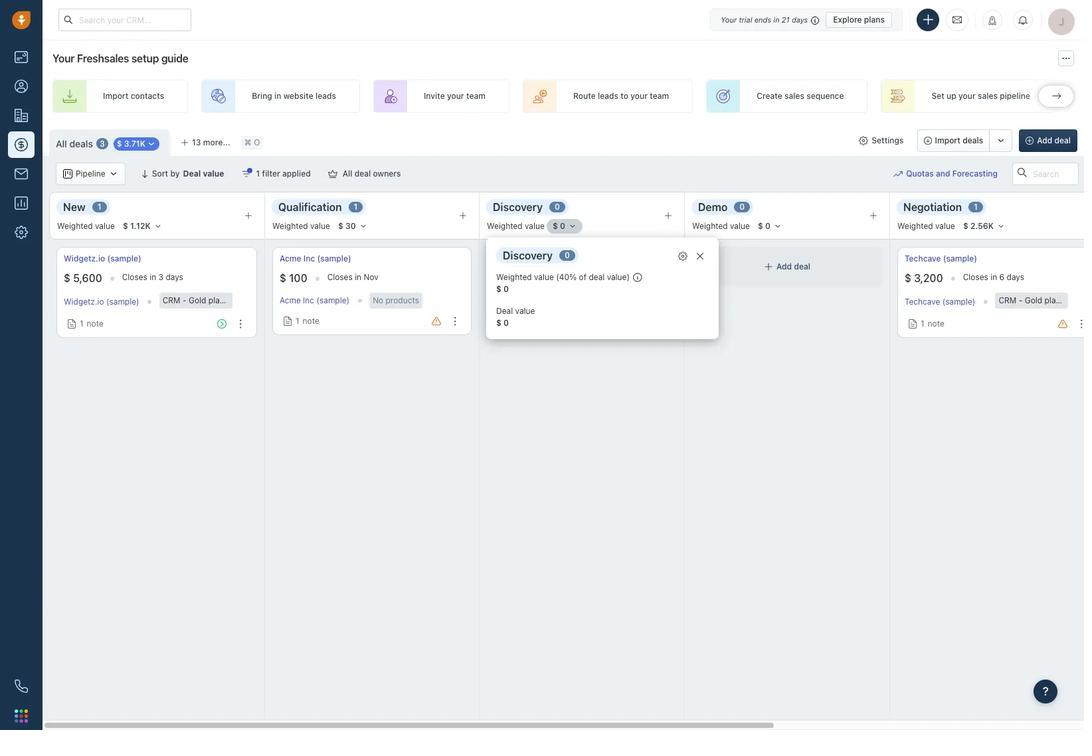Task type: locate. For each thing, give the bounding box(es) containing it.
1 note for $ 100
[[296, 316, 319, 326]]

no
[[373, 296, 383, 306]]

0 horizontal spatial your
[[52, 52, 75, 64]]

pipeline
[[1000, 91, 1030, 101]]

1 horizontal spatial note
[[303, 316, 319, 326]]

leads
[[316, 91, 336, 101], [598, 91, 618, 101]]

$ 0
[[553, 221, 565, 231], [758, 221, 771, 231], [496, 284, 509, 294]]

1 horizontal spatial 3
[[158, 272, 163, 282]]

1 horizontal spatial 1 note
[[296, 316, 319, 326]]

2 techcave (sample) from the top
[[905, 297, 976, 307]]

import up quotas and forecasting
[[935, 136, 961, 145]]

weighted for negotiation
[[898, 221, 933, 231]]

$ 30 button
[[332, 219, 373, 234]]

0 vertical spatial widgetz.io (sample)
[[64, 254, 141, 264]]

container_wx8msf4aqz5i3rn1 image for settings
[[859, 136, 868, 145]]

month
[[1063, 296, 1084, 306]]

1 crm from the left
[[163, 296, 180, 306]]

2 widgetz.io (sample) from the top
[[64, 297, 139, 307]]

$ 3.71k button
[[109, 136, 163, 152]]

2 horizontal spatial 1 note
[[921, 319, 945, 329]]

negotiation
[[904, 201, 962, 213]]

1 techcave from the top
[[905, 254, 941, 264]]

your for your freshsales setup guide
[[52, 52, 75, 64]]

in for $ 100
[[355, 272, 361, 282]]

3 down $ 1.12k button
[[158, 272, 163, 282]]

container_wx8msf4aqz5i3rn1 image for 1
[[908, 320, 917, 329]]

techcave (sample) link down 3,200
[[905, 297, 976, 307]]

widgetz.io (sample) link up 5,600
[[64, 253, 141, 265]]

0 horizontal spatial sales
[[785, 91, 805, 101]]

trial
[[739, 15, 752, 24]]

1 vertical spatial discovery
[[503, 250, 553, 261]]

2 - from the left
[[1019, 296, 1023, 306]]

$ 3.71k button
[[113, 138, 159, 151]]

0 vertical spatial import
[[103, 91, 128, 101]]

2 horizontal spatial days
[[1007, 272, 1024, 282]]

2 horizontal spatial add
[[1037, 136, 1052, 145]]

$ 3.71k
[[117, 139, 146, 149]]

0 horizontal spatial import
[[103, 91, 128, 101]]

team right 'invite'
[[466, 91, 486, 101]]

1 weighted value from the left
[[57, 221, 115, 231]]

(sample) down the $ 100
[[259, 296, 292, 306]]

more...
[[203, 138, 230, 147]]

1 vertical spatial techcave (sample) link
[[905, 297, 976, 307]]

0 horizontal spatial add deal
[[571, 262, 605, 272]]

1 techcave (sample) from the top
[[905, 254, 977, 264]]

value
[[203, 169, 224, 179], [95, 221, 115, 231], [310, 221, 330, 231], [525, 221, 545, 231], [730, 221, 750, 231], [935, 221, 955, 231], [534, 272, 554, 282], [515, 306, 535, 316]]

forecasting
[[953, 169, 998, 179]]

team right to
[[650, 91, 669, 101]]

0 vertical spatial inc
[[303, 254, 315, 264]]

1 acme from the top
[[280, 254, 301, 264]]

0 horizontal spatial 3
[[100, 139, 105, 149]]

1 horizontal spatial plan
[[1045, 296, 1061, 306]]

1 vertical spatial acme inc (sample)
[[280, 296, 350, 306]]

add deal for demo
[[777, 262, 810, 272]]

leads right website
[[316, 91, 336, 101]]

widgetz.io (sample) link down 5,600
[[64, 297, 139, 307]]

acme inc (sample) link down 100
[[280, 296, 350, 306]]

1 note
[[296, 316, 319, 326], [80, 319, 104, 329], [921, 319, 945, 329]]

widgetz.io (sample)
[[64, 254, 141, 264], [64, 297, 139, 307]]

1 plan from the left
[[208, 296, 224, 306]]

days for $ 5,600
[[166, 272, 183, 282]]

1 vertical spatial your
[[52, 52, 75, 64]]

container_wx8msf4aqz5i3rn1 image
[[147, 140, 156, 149], [63, 169, 72, 179], [109, 169, 118, 179], [242, 169, 251, 179], [894, 169, 903, 179], [696, 252, 705, 261], [764, 262, 773, 272], [633, 273, 642, 282], [283, 317, 292, 326], [67, 320, 76, 329]]

leads left to
[[598, 91, 618, 101]]

closes left 6 on the right of the page
[[963, 272, 988, 282]]

0 horizontal spatial your
[[447, 91, 464, 101]]

create sales sequence link
[[706, 80, 868, 113]]

days right 6 on the right of the page
[[1007, 272, 1024, 282]]

techcave
[[905, 254, 941, 264], [905, 297, 940, 307]]

1 widgetz.io (sample) link from the top
[[64, 253, 141, 265]]

(sample) up closes in 3 days at top
[[107, 254, 141, 264]]

0 vertical spatial all
[[56, 138, 67, 149]]

sales right create
[[785, 91, 805, 101]]

1 horizontal spatial deal
[[496, 306, 513, 316]]

1 vertical spatial deal
[[496, 306, 513, 316]]

crm down closes in 3 days at top
[[163, 296, 180, 306]]

add for demo
[[777, 262, 792, 272]]

0 horizontal spatial note
[[87, 319, 104, 329]]

weighted value for new
[[57, 221, 115, 231]]

phone image
[[15, 680, 28, 694]]

1 horizontal spatial crm
[[999, 296, 1017, 306]]

in for $ 3,200
[[991, 272, 997, 282]]

plan left month
[[1045, 296, 1061, 306]]

1 note down 3,200
[[921, 319, 945, 329]]

all
[[56, 138, 67, 149], [343, 169, 352, 179]]

days right the "21"
[[792, 15, 808, 24]]

sort by deal value
[[152, 169, 224, 179]]

in right bring
[[274, 91, 281, 101]]

contacts
[[131, 91, 164, 101]]

3 right all deals link
[[100, 139, 105, 149]]

2 crm from the left
[[999, 296, 1017, 306]]

1 note down 100
[[296, 316, 319, 326]]

2 techcave from the top
[[905, 297, 940, 307]]

1 filter applied
[[256, 169, 311, 179]]

set
[[932, 91, 945, 101]]

widgetz.io (sample) down 5,600
[[64, 297, 139, 307]]

acme inc (sample) down 100
[[280, 296, 350, 306]]

container_wx8msf4aqz5i3rn1 image inside all deal owners "button"
[[328, 169, 337, 179]]

route leads to your team
[[573, 91, 669, 101]]

quotas
[[906, 169, 934, 179]]

2 horizontal spatial add deal
[[1037, 136, 1071, 145]]

1 horizontal spatial closes
[[327, 272, 353, 282]]

$ 0 for demo
[[758, 221, 771, 231]]

0 horizontal spatial crm
[[163, 296, 180, 306]]

your right 'invite'
[[447, 91, 464, 101]]

add inside button
[[1037, 136, 1052, 145]]

your left freshsales
[[52, 52, 75, 64]]

0 horizontal spatial -
[[183, 296, 186, 306]]

widgetz.io up $ 5,600
[[64, 254, 105, 264]]

techcave (sample) link up 3,200
[[905, 253, 977, 265]]

1 vertical spatial 3
[[158, 272, 163, 282]]

2 gold from the left
[[1025, 296, 1043, 306]]

import inside button
[[935, 136, 961, 145]]

2 weighted value from the left
[[272, 221, 330, 231]]

acme up the $ 100
[[280, 254, 301, 264]]

in down $ 1.12k button
[[150, 272, 156, 282]]

1 vertical spatial inc
[[303, 296, 314, 306]]

1 horizontal spatial all
[[343, 169, 352, 179]]

add deal button
[[1019, 130, 1078, 152]]

acme inc (sample) up 100
[[280, 254, 351, 264]]

3 weighted value from the left
[[487, 221, 545, 231]]

in left the "21"
[[774, 15, 780, 24]]

weighted value for discovery
[[487, 221, 545, 231]]

1 - from the left
[[183, 296, 186, 306]]

all deal owners
[[343, 169, 401, 179]]

techcave (sample) down 3,200
[[905, 297, 976, 307]]

1 down $ 3,200
[[921, 319, 925, 329]]

your left trial
[[721, 15, 737, 24]]

days
[[792, 15, 808, 24], [166, 272, 183, 282], [1007, 272, 1024, 282]]

1 filter applied button
[[233, 163, 319, 185]]

(sample) down 3,200
[[943, 297, 976, 307]]

0 inside deal value $ 0
[[504, 318, 509, 328]]

note down 3,200
[[928, 319, 945, 329]]

1 vertical spatial widgetz.io
[[64, 297, 104, 307]]

2 horizontal spatial your
[[959, 91, 976, 101]]

1 horizontal spatial add deal
[[777, 262, 810, 272]]

2 closes from the left
[[327, 272, 353, 282]]

inc
[[303, 254, 315, 264], [303, 296, 314, 306]]

add deal
[[1037, 136, 1071, 145], [571, 262, 605, 272], [777, 262, 810, 272]]

1 vertical spatial widgetz.io (sample) link
[[64, 297, 139, 307]]

1 horizontal spatial leads
[[598, 91, 618, 101]]

import deals
[[935, 136, 983, 145]]

1 inside "button"
[[256, 169, 260, 179]]

1 note for $ 3,200
[[921, 319, 945, 329]]

2 acme inc (sample) from the top
[[280, 296, 350, 306]]

in left nov
[[355, 272, 361, 282]]

deals
[[963, 136, 983, 145], [69, 138, 93, 149]]

1 note for $ 5,600
[[80, 319, 104, 329]]

crm
[[163, 296, 180, 306], [999, 296, 1017, 306]]

in
[[774, 15, 780, 24], [274, 91, 281, 101], [150, 272, 156, 282], [355, 272, 361, 282], [991, 272, 997, 282]]

1 horizontal spatial $ 0 button
[[752, 219, 788, 234]]

- down closes in 6 days
[[1019, 296, 1023, 306]]

0 horizontal spatial team
[[466, 91, 486, 101]]

0 vertical spatial techcave (sample) link
[[905, 253, 977, 265]]

0 vertical spatial techcave (sample)
[[905, 254, 977, 264]]

send email image
[[953, 14, 962, 25]]

discovery
[[493, 201, 543, 213], [503, 250, 553, 261]]

plan left monthly
[[208, 296, 224, 306]]

closes left nov
[[327, 272, 353, 282]]

widgetz.io down $ 5,600
[[64, 297, 104, 307]]

container_wx8msf4aqz5i3rn1 image inside discovery dialog
[[678, 252, 688, 261]]

1 horizontal spatial add
[[777, 262, 792, 272]]

deals up forecasting
[[963, 136, 983, 145]]

1 techcave (sample) link from the top
[[905, 253, 977, 265]]

0 vertical spatial widgetz.io
[[64, 254, 105, 264]]

import left contacts
[[103, 91, 128, 101]]

3 closes from the left
[[963, 272, 988, 282]]

1 horizontal spatial days
[[792, 15, 808, 24]]

gold
[[189, 296, 206, 306], [1025, 296, 1043, 306]]

(sample) down closes in nov
[[317, 296, 350, 306]]

1 up $ 30 button
[[354, 202, 358, 212]]

2 horizontal spatial $ 0
[[758, 221, 771, 231]]

1 your from the left
[[447, 91, 464, 101]]

closes in 3 days
[[122, 272, 183, 282]]

1 horizontal spatial sales
[[978, 91, 998, 101]]

acme
[[280, 254, 301, 264], [280, 296, 301, 306]]

3 for in
[[158, 272, 163, 282]]

2 horizontal spatial closes
[[963, 272, 988, 282]]

0 vertical spatial acme
[[280, 254, 301, 264]]

1 vertical spatial techcave (sample)
[[905, 297, 976, 307]]

1 vertical spatial widgetz.io (sample)
[[64, 297, 139, 307]]

your right to
[[631, 91, 648, 101]]

1 vertical spatial acme
[[280, 296, 301, 306]]

acme down the $ 100
[[280, 296, 301, 306]]

0 horizontal spatial $ 0 button
[[547, 219, 583, 234]]

0 vertical spatial widgetz.io (sample) link
[[64, 253, 141, 265]]

1 horizontal spatial gold
[[1025, 296, 1043, 306]]

0 horizontal spatial days
[[166, 272, 183, 282]]

route
[[573, 91, 596, 101]]

0 horizontal spatial deals
[[69, 138, 93, 149]]

0 vertical spatial 3
[[100, 139, 105, 149]]

0 horizontal spatial $ 0
[[496, 284, 509, 294]]

gold left month
[[1025, 296, 1043, 306]]

inc down 100
[[303, 296, 314, 306]]

import for import deals
[[935, 136, 961, 145]]

container_wx8msf4aqz5i3rn1 image inside settings popup button
[[859, 136, 868, 145]]

gold left monthly
[[189, 296, 206, 306]]

gold for $ 5,600
[[189, 296, 206, 306]]

sales left 'pipeline'
[[978, 91, 998, 101]]

sequence
[[807, 91, 844, 101]]

30
[[345, 221, 356, 231]]

1 sales from the left
[[785, 91, 805, 101]]

0 horizontal spatial deal
[[183, 169, 201, 179]]

no products
[[373, 296, 419, 306]]

2 horizontal spatial note
[[928, 319, 945, 329]]

1 down 100
[[296, 316, 299, 326]]

3 for deals
[[100, 139, 105, 149]]

$ 0 button for discovery
[[547, 219, 583, 234]]

3
[[100, 139, 105, 149], [158, 272, 163, 282]]

1 vertical spatial import
[[935, 136, 961, 145]]

note for $ 100
[[303, 316, 319, 326]]

5 weighted value from the left
[[898, 221, 955, 231]]

products
[[386, 296, 419, 306]]

0 horizontal spatial closes
[[122, 272, 147, 282]]

closes for $ 100
[[327, 272, 353, 282]]

0 horizontal spatial gold
[[189, 296, 206, 306]]

2 plan from the left
[[1045, 296, 1061, 306]]

deal
[[183, 169, 201, 179], [496, 306, 513, 316]]

your right up
[[959, 91, 976, 101]]

2 $ 0 button from the left
[[752, 219, 788, 234]]

1 left filter
[[256, 169, 260, 179]]

1
[[256, 169, 260, 179], [97, 202, 101, 212], [354, 202, 358, 212], [974, 202, 978, 212], [296, 316, 299, 326], [80, 319, 83, 329], [921, 319, 925, 329]]

deals up pipeline
[[69, 138, 93, 149]]

weighted
[[57, 221, 93, 231], [272, 221, 308, 231], [487, 221, 523, 231], [692, 221, 728, 231], [898, 221, 933, 231], [496, 272, 532, 282]]

your for your trial ends in 21 days
[[721, 15, 737, 24]]

container_wx8msf4aqz5i3rn1 image
[[859, 136, 868, 145], [328, 169, 337, 179], [678, 252, 688, 261], [559, 262, 568, 272], [908, 320, 917, 329]]

0 horizontal spatial plan
[[208, 296, 224, 306]]

4 weighted value from the left
[[692, 221, 750, 231]]

note down 5,600
[[87, 319, 104, 329]]

crm down 6 on the right of the page
[[999, 296, 1017, 306]]

3 your from the left
[[959, 91, 976, 101]]

acme inc (sample) link up 100
[[280, 253, 351, 265]]

0 vertical spatial techcave
[[905, 254, 941, 264]]

closes for $ 3,200
[[963, 272, 988, 282]]

widgetz.io (sample) up 5,600
[[64, 254, 141, 264]]

0 vertical spatial your
[[721, 15, 737, 24]]

0 horizontal spatial leads
[[316, 91, 336, 101]]

1 note down 5,600
[[80, 319, 104, 329]]

route leads to your team link
[[523, 80, 693, 113]]

$ inside dropdown button
[[117, 139, 122, 149]]

(40%
[[556, 272, 577, 282]]

weighted for demo
[[692, 221, 728, 231]]

guide
[[161, 52, 188, 64]]

1 closes from the left
[[122, 272, 147, 282]]

1 horizontal spatial team
[[650, 91, 669, 101]]

weighted for discovery
[[487, 221, 523, 231]]

closes right 5,600
[[122, 272, 147, 282]]

0 horizontal spatial all
[[56, 138, 67, 149]]

widgetz.io
[[64, 254, 105, 264], [64, 297, 104, 307]]

1 vertical spatial techcave
[[905, 297, 940, 307]]

(sample) up closes in nov
[[317, 254, 351, 264]]

2 inc from the top
[[303, 296, 314, 306]]

1 horizontal spatial deals
[[963, 136, 983, 145]]

all left owners
[[343, 169, 352, 179]]

1 gold from the left
[[189, 296, 206, 306]]

note for $ 3,200
[[928, 319, 945, 329]]

- down closes in 3 days at top
[[183, 296, 186, 306]]

Search your CRM... text field
[[58, 9, 191, 31]]

deal inside discovery dialog
[[589, 272, 605, 282]]

1 horizontal spatial $ 0
[[553, 221, 565, 231]]

weighted value for qualification
[[272, 221, 330, 231]]

techcave (sample) up 3,200
[[905, 254, 977, 264]]

100
[[289, 272, 307, 284]]

(sample) down $ 2.56k
[[943, 254, 977, 264]]

sort
[[152, 169, 168, 179]]

days up crm - gold plan monthly (sample)
[[166, 272, 183, 282]]

0 horizontal spatial 1 note
[[80, 319, 104, 329]]

3 inside all deals 3
[[100, 139, 105, 149]]

value inside deal value $ 0
[[515, 306, 535, 316]]

acme inc (sample) link
[[280, 253, 351, 265], [280, 296, 350, 306]]

1 horizontal spatial your
[[631, 91, 648, 101]]

set up your sales pipeline
[[932, 91, 1030, 101]]

techcave down $ 3,200
[[905, 297, 940, 307]]

-
[[183, 296, 186, 306], [1019, 296, 1023, 306]]

of
[[579, 272, 587, 282]]

1 vertical spatial acme inc (sample) link
[[280, 296, 350, 306]]

techcave up $ 3,200
[[905, 254, 941, 264]]

ends
[[755, 15, 771, 24]]

in left 6 on the right of the page
[[991, 272, 997, 282]]

discovery dialog
[[486, 238, 719, 339]]

1 vertical spatial all
[[343, 169, 352, 179]]

2 acme from the top
[[280, 296, 301, 306]]

invite
[[424, 91, 445, 101]]

0 vertical spatial acme inc (sample) link
[[280, 253, 351, 265]]

inc up 100
[[303, 254, 315, 264]]

1 $ 0 button from the left
[[547, 219, 583, 234]]

0 vertical spatial acme inc (sample)
[[280, 254, 351, 264]]

container_wx8msf4aqz5i3rn1 image inside $ 3.71k button
[[147, 140, 156, 149]]

1 horizontal spatial -
[[1019, 296, 1023, 306]]

deals inside button
[[963, 136, 983, 145]]

note down 100
[[303, 316, 319, 326]]

0 horizontal spatial add
[[571, 262, 587, 272]]

all up pipeline dropdown button
[[56, 138, 67, 149]]

1 horizontal spatial your
[[721, 15, 737, 24]]

all inside "button"
[[343, 169, 352, 179]]

1 horizontal spatial import
[[935, 136, 961, 145]]

add deal inside add deal button
[[1037, 136, 1071, 145]]



Task type: vqa. For each thing, say whether or not it's contained in the screenshot.
rightmost 'note'
yes



Task type: describe. For each thing, give the bounding box(es) containing it.
quotas and forecasting link
[[894, 163, 1011, 185]]

deal inside deal value $ 0
[[496, 306, 513, 316]]

crm for $ 5,600
[[163, 296, 180, 306]]

13 more... button
[[173, 134, 238, 152]]

2 team from the left
[[650, 91, 669, 101]]

weighted value for demo
[[692, 221, 750, 231]]

1.12k
[[130, 221, 151, 231]]

explore plans
[[833, 14, 885, 24]]

deals for import
[[963, 136, 983, 145]]

13 more...
[[192, 138, 230, 147]]

1 right 'new'
[[97, 202, 101, 212]]

discovery inside discovery dialog
[[503, 250, 553, 261]]

$ 1.12k button
[[117, 219, 168, 234]]

all deal owners button
[[319, 163, 410, 185]]

$ 2.56k button
[[957, 219, 1011, 234]]

weighted inside discovery dialog
[[496, 272, 532, 282]]

2 widgetz.io (sample) link from the top
[[64, 297, 139, 307]]

website
[[283, 91, 313, 101]]

add deal for discovery
[[571, 262, 605, 272]]

all deals link
[[56, 137, 93, 151]]

phone element
[[8, 674, 35, 700]]

o
[[254, 138, 260, 148]]

all deals 3
[[56, 138, 105, 149]]

closes in nov
[[327, 272, 379, 282]]

$ 1.12k
[[123, 221, 151, 231]]

$ 30
[[338, 221, 356, 231]]

invite your team link
[[373, 80, 510, 113]]

all for deals
[[56, 138, 67, 149]]

2.56k
[[971, 221, 994, 231]]

quotas and forecasting
[[906, 169, 998, 179]]

monthly
[[227, 296, 257, 306]]

Search field
[[1012, 163, 1079, 185]]

import for import contacts
[[103, 91, 128, 101]]

setup
[[131, 52, 159, 64]]

your freshsales setup guide
[[52, 52, 188, 64]]

gold for $ 3,200
[[1025, 296, 1043, 306]]

$ inside deal value $ 0
[[496, 318, 502, 328]]

1 widgetz.io from the top
[[64, 254, 105, 264]]

1 acme inc (sample) link from the top
[[280, 253, 351, 265]]

weighted value (40% of deal value)
[[496, 272, 630, 282]]

nov
[[364, 272, 379, 282]]

$ 0 button for demo
[[752, 219, 788, 234]]

2 techcave (sample) link from the top
[[905, 297, 976, 307]]

days for $ 3,200
[[1007, 272, 1024, 282]]

deal inside "button"
[[355, 169, 371, 179]]

plan for 5,600
[[208, 296, 224, 306]]

freshworks switcher image
[[15, 710, 28, 723]]

13
[[192, 138, 201, 147]]

2 acme inc (sample) link from the top
[[280, 296, 350, 306]]

set up your sales pipeline link
[[881, 80, 1054, 113]]

0 vertical spatial discovery
[[493, 201, 543, 213]]

1 down $ 5,600
[[80, 319, 83, 329]]

qualification
[[278, 201, 342, 213]]

6
[[1000, 272, 1005, 282]]

21
[[782, 15, 790, 24]]

explore
[[833, 14, 862, 24]]

2 leads from the left
[[598, 91, 618, 101]]

container_wx8msf4aqz5i3rn1 image inside quotas and forecasting link
[[894, 169, 903, 179]]

in for $ 5,600
[[150, 272, 156, 282]]

invite your team
[[424, 91, 486, 101]]

note for $ 5,600
[[87, 319, 104, 329]]

crm for $ 3,200
[[999, 296, 1017, 306]]

$ 5,600
[[64, 272, 102, 284]]

plans
[[864, 14, 885, 24]]

pipeline
[[76, 169, 105, 179]]

(sample) down closes in 3 days at top
[[106, 297, 139, 307]]

$ 0 inside discovery dialog
[[496, 284, 509, 294]]

$ 0 for discovery
[[553, 221, 565, 231]]

explore plans link
[[826, 12, 892, 28]]

container_wx8msf4aqz5i3rn1 image for add deal
[[559, 262, 568, 272]]

⌘ o
[[244, 138, 260, 148]]

deals for all
[[69, 138, 93, 149]]

owners
[[373, 169, 401, 179]]

deal inside button
[[1055, 136, 1071, 145]]

value)
[[607, 272, 630, 282]]

by
[[170, 169, 180, 179]]

import deals button
[[917, 130, 990, 152]]

container_wx8msf4aqz5i3rn1 image inside 1 filter applied "button"
[[242, 169, 251, 179]]

1 up $ 2.56k
[[974, 202, 978, 212]]

pipeline button
[[56, 163, 125, 185]]

bring
[[252, 91, 272, 101]]

$ 2.56k
[[963, 221, 994, 231]]

closes for $ 5,600
[[122, 272, 147, 282]]

1 team from the left
[[466, 91, 486, 101]]

- for $ 5,600
[[183, 296, 186, 306]]

- for $ 3,200
[[1019, 296, 1023, 306]]

3.71k
[[124, 139, 146, 149]]

settings button
[[853, 130, 911, 152]]

1 widgetz.io (sample) from the top
[[64, 254, 141, 264]]

1 inc from the top
[[303, 254, 315, 264]]

filter
[[262, 169, 280, 179]]

bring in website leads link
[[201, 80, 360, 113]]

0 vertical spatial deal
[[183, 169, 201, 179]]

freshsales
[[77, 52, 129, 64]]

weighted value for negotiation
[[898, 221, 955, 231]]

to
[[621, 91, 628, 101]]

demo
[[698, 201, 728, 213]]

import contacts
[[103, 91, 164, 101]]

⌘
[[244, 138, 252, 148]]

$ 100
[[280, 272, 307, 284]]

import deals group
[[917, 130, 1013, 152]]

1 leads from the left
[[316, 91, 336, 101]]

create
[[757, 91, 782, 101]]

crm - gold plan monthly (sample)
[[163, 296, 292, 306]]

$ 3,200
[[905, 272, 943, 284]]

new
[[63, 201, 85, 213]]

create sales sequence
[[757, 91, 844, 101]]

and
[[936, 169, 950, 179]]

applied
[[282, 169, 311, 179]]

closes in 6 days
[[963, 272, 1024, 282]]

bring in website leads
[[252, 91, 336, 101]]

all for deal
[[343, 169, 352, 179]]

settings
[[872, 136, 904, 145]]

your trial ends in 21 days
[[721, 15, 808, 24]]

up
[[947, 91, 957, 101]]

1 acme inc (sample) from the top
[[280, 254, 351, 264]]

weighted for new
[[57, 221, 93, 231]]

3,200
[[914, 272, 943, 284]]

weighted for qualification
[[272, 221, 308, 231]]

plan for 3,200
[[1045, 296, 1061, 306]]

add for discovery
[[571, 262, 587, 272]]

2 your from the left
[[631, 91, 648, 101]]

2 widgetz.io from the top
[[64, 297, 104, 307]]

crm - gold plan month
[[999, 296, 1084, 306]]

2 sales from the left
[[978, 91, 998, 101]]

deal value $ 0
[[496, 306, 535, 328]]



